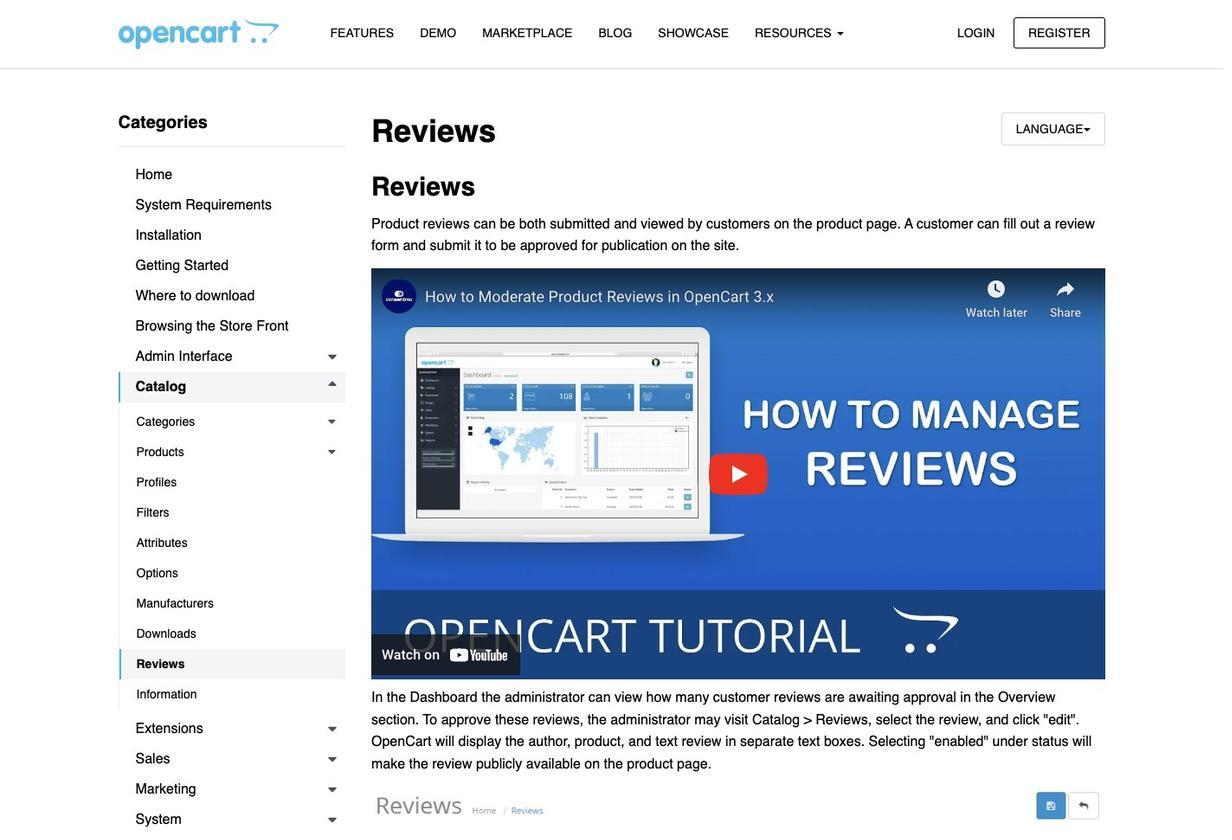 Task type: locate. For each thing, give the bounding box(es) containing it.
installation
[[135, 228, 202, 243]]

0 vertical spatial product
[[816, 216, 863, 232]]

demo
[[420, 26, 456, 40]]

extensions link
[[118, 714, 345, 745]]

look reviews image
[[371, 787, 1105, 836]]

1 horizontal spatial can
[[589, 690, 611, 706]]

review down may
[[682, 734, 722, 750]]

1 horizontal spatial to
[[485, 238, 497, 254]]

in
[[960, 690, 971, 706], [726, 734, 736, 750]]

0 horizontal spatial in
[[726, 734, 736, 750]]

getting started link
[[118, 251, 345, 281]]

information
[[136, 687, 197, 701]]

submitted
[[550, 216, 610, 232]]

reviews
[[423, 216, 470, 232], [774, 690, 821, 706]]

be
[[500, 216, 515, 232], [501, 238, 516, 254]]

on down viewed
[[672, 238, 687, 254]]

0 horizontal spatial to
[[180, 288, 192, 304]]

can left the fill
[[977, 216, 1000, 232]]

1 vertical spatial to
[[180, 288, 192, 304]]

0 vertical spatial reviews
[[423, 216, 470, 232]]

can up 'it'
[[474, 216, 496, 232]]

page.
[[867, 216, 901, 232], [677, 756, 712, 772]]

review down display
[[432, 756, 472, 772]]

text
[[656, 734, 678, 750], [798, 734, 820, 750]]

fill
[[1004, 216, 1017, 232]]

1 system from the top
[[135, 197, 182, 213]]

categories up products
[[136, 415, 195, 429]]

login
[[957, 26, 995, 39]]

the up these
[[482, 690, 501, 706]]

"edit".
[[1044, 712, 1080, 728]]

the up product,
[[588, 712, 607, 728]]

and right product,
[[629, 734, 652, 750]]

catalog up 'separate'
[[752, 712, 800, 728]]

product
[[371, 216, 419, 232]]

text down how
[[656, 734, 678, 750]]

1 will from the left
[[435, 734, 455, 750]]

the down opencart at the bottom of page
[[409, 756, 428, 772]]

0 vertical spatial customer
[[917, 216, 974, 232]]

boxes.
[[824, 734, 865, 750]]

1 vertical spatial reviews
[[371, 172, 475, 202]]

manufacturers link
[[119, 589, 345, 619]]

1 vertical spatial customer
[[713, 690, 770, 706]]

customer up the visit
[[713, 690, 770, 706]]

selecting
[[869, 734, 926, 750]]

2 horizontal spatial review
[[1055, 216, 1095, 232]]

are
[[825, 690, 845, 706]]

catalog inside in the dashboard the administrator can view how many customer reviews are awaiting approval in the overview section. to approve these reviews, the administrator may visit catalog > reviews, select the review, and click "edit". opencart will display the author, product, and text review in separate text boxes. selecting "enabled" under status will make the review publicly available on the product page.
[[752, 712, 800, 728]]

and up under
[[986, 712, 1009, 728]]

1 horizontal spatial text
[[798, 734, 820, 750]]

be right 'it'
[[501, 238, 516, 254]]

products link
[[119, 437, 345, 468]]

can left view
[[589, 690, 611, 706]]

1 horizontal spatial page.
[[867, 216, 901, 232]]

submit
[[430, 238, 471, 254]]

1 horizontal spatial product
[[816, 216, 863, 232]]

to
[[423, 712, 437, 728]]

1 horizontal spatial reviews
[[774, 690, 821, 706]]

profiles link
[[119, 468, 345, 498]]

blog link
[[586, 18, 645, 49]]

catalog down admin
[[135, 379, 186, 395]]

1 vertical spatial on
[[672, 238, 687, 254]]

0 horizontal spatial page.
[[677, 756, 712, 772]]

where to download
[[135, 288, 255, 304]]

2 system from the top
[[135, 812, 182, 828]]

customer inside product reviews can be both submitted and viewed by customers on the product page. a customer can fill out a review form and submit it to be approved for publication on the site.
[[917, 216, 974, 232]]

filters
[[136, 506, 169, 519]]

1 horizontal spatial customer
[[917, 216, 974, 232]]

0 horizontal spatial catalog
[[135, 379, 186, 395]]

1 horizontal spatial review
[[682, 734, 722, 750]]

customer inside in the dashboard the administrator can view how many customer reviews are awaiting approval in the overview section. to approve these reviews, the administrator may visit catalog > reviews, select the review, and click "edit". opencart will display the author, product, and text review in separate text boxes. selecting "enabled" under status will make the review publicly available on the product page.
[[713, 690, 770, 706]]

0 vertical spatial system
[[135, 197, 182, 213]]

0 horizontal spatial text
[[656, 734, 678, 750]]

options
[[136, 566, 178, 580]]

customer right a
[[917, 216, 974, 232]]

front
[[256, 319, 289, 334]]

reviews
[[371, 113, 496, 149], [371, 172, 475, 202], [136, 657, 185, 671]]

product,
[[575, 734, 625, 750]]

0 horizontal spatial product
[[627, 756, 673, 772]]

and up publication
[[614, 216, 637, 232]]

how
[[646, 690, 672, 706]]

1 vertical spatial page.
[[677, 756, 712, 772]]

product left a
[[816, 216, 863, 232]]

2 horizontal spatial on
[[774, 216, 790, 232]]

1 horizontal spatial administrator
[[611, 712, 691, 728]]

text down >
[[798, 734, 820, 750]]

reviews inside product reviews can be both submitted and viewed by customers on the product page. a customer can fill out a review form and submit it to be approved for publication on the site.
[[423, 216, 470, 232]]

0 horizontal spatial administrator
[[505, 690, 585, 706]]

display
[[458, 734, 502, 750]]

options link
[[119, 558, 345, 589]]

marketplace link
[[469, 18, 586, 49]]

categories up home
[[118, 113, 208, 132]]

can
[[474, 216, 496, 232], [977, 216, 1000, 232], [589, 690, 611, 706]]

1 vertical spatial reviews
[[774, 690, 821, 706]]

0 vertical spatial to
[[485, 238, 497, 254]]

viewed
[[641, 216, 684, 232]]

administrator up reviews,
[[505, 690, 585, 706]]

downloads link
[[119, 619, 345, 649]]

started
[[184, 258, 229, 274]]

2 vertical spatial reviews
[[136, 657, 185, 671]]

0 vertical spatial categories
[[118, 113, 208, 132]]

the right in
[[387, 690, 406, 706]]

1 vertical spatial product
[[627, 756, 673, 772]]

opencart
[[371, 734, 431, 750]]

0 vertical spatial review
[[1055, 216, 1095, 232]]

where to download link
[[118, 281, 345, 312]]

on right customers
[[774, 216, 790, 232]]

store
[[219, 319, 253, 334]]

on down product,
[[585, 756, 600, 772]]

0 horizontal spatial review
[[432, 756, 472, 772]]

administrator down how
[[611, 712, 691, 728]]

page. down may
[[677, 756, 712, 772]]

0 vertical spatial in
[[960, 690, 971, 706]]

product down how
[[627, 756, 673, 772]]

will down the "edit".
[[1073, 734, 1092, 750]]

system for system requirements
[[135, 197, 182, 213]]

0 horizontal spatial customer
[[713, 690, 770, 706]]

extensions
[[135, 721, 203, 737]]

the down these
[[505, 734, 525, 750]]

and
[[614, 216, 637, 232], [403, 238, 426, 254], [986, 712, 1009, 728], [629, 734, 652, 750]]

0 horizontal spatial can
[[474, 216, 496, 232]]

under
[[993, 734, 1028, 750]]

1 vertical spatial system
[[135, 812, 182, 828]]

select
[[876, 712, 912, 728]]

1 vertical spatial in
[[726, 734, 736, 750]]

requirements
[[186, 197, 272, 213]]

product
[[816, 216, 863, 232], [627, 756, 673, 772]]

will down to
[[435, 734, 455, 750]]

0 horizontal spatial will
[[435, 734, 455, 750]]

2 vertical spatial review
[[432, 756, 472, 772]]

0 horizontal spatial reviews
[[423, 216, 470, 232]]

installation link
[[118, 221, 345, 251]]

be left both on the top of page
[[500, 216, 515, 232]]

review right a
[[1055, 216, 1095, 232]]

reviews up submit
[[423, 216, 470, 232]]

publication
[[602, 238, 668, 254]]

features link
[[317, 18, 407, 49]]

1 vertical spatial review
[[682, 734, 722, 750]]

profiles
[[136, 475, 177, 489]]

1 vertical spatial administrator
[[611, 712, 691, 728]]

admin
[[135, 349, 175, 364]]

customer
[[917, 216, 974, 232], [713, 690, 770, 706]]

0 vertical spatial page.
[[867, 216, 901, 232]]

categories link
[[119, 407, 345, 437]]

0 horizontal spatial on
[[585, 756, 600, 772]]

attributes link
[[119, 528, 345, 558]]

catalog link
[[118, 372, 345, 403]]

view
[[615, 690, 642, 706]]

out
[[1021, 216, 1040, 232]]

in down the visit
[[726, 734, 736, 750]]

2 horizontal spatial can
[[977, 216, 1000, 232]]

reviews inside in the dashboard the administrator can view how many customer reviews are awaiting approval in the overview section. to approve these reviews, the administrator may visit catalog > reviews, select the review, and click "edit". opencart will display the author, product, and text review in separate text boxes. selecting "enabled" under status will make the review publicly available on the product page.
[[774, 690, 821, 706]]

resources
[[755, 26, 835, 40]]

page. inside in the dashboard the administrator can view how many customer reviews are awaiting approval in the overview section. to approve these reviews, the administrator may visit catalog > reviews, select the review, and click "edit". opencart will display the author, product, and text review in separate text boxes. selecting "enabled" under status will make the review publicly available on the product page.
[[677, 756, 712, 772]]

in up review,
[[960, 690, 971, 706]]

register
[[1028, 26, 1090, 39]]

to
[[485, 238, 497, 254], [180, 288, 192, 304]]

reviews up >
[[774, 690, 821, 706]]

publicly
[[476, 756, 522, 772]]

to right where
[[180, 288, 192, 304]]

page. left a
[[867, 216, 901, 232]]

will
[[435, 734, 455, 750], [1073, 734, 1092, 750]]

system down home
[[135, 197, 182, 213]]

status
[[1032, 734, 1069, 750]]

catalog
[[135, 379, 186, 395], [752, 712, 800, 728]]

to right 'it'
[[485, 238, 497, 254]]

system down marketing at the bottom of page
[[135, 812, 182, 828]]

a
[[905, 216, 913, 232]]

1 horizontal spatial will
[[1073, 734, 1092, 750]]

may
[[695, 712, 721, 728]]

reviews,
[[816, 712, 872, 728]]

0 vertical spatial on
[[774, 216, 790, 232]]

2 vertical spatial on
[[585, 756, 600, 772]]

1 horizontal spatial catalog
[[752, 712, 800, 728]]

1 vertical spatial catalog
[[752, 712, 800, 728]]

review inside product reviews can be both submitted and viewed by customers on the product page. a customer can fill out a review form and submit it to be approved for publication on the site.
[[1055, 216, 1095, 232]]



Task type: describe. For each thing, give the bounding box(es) containing it.
attributes
[[136, 536, 188, 550]]

system link
[[118, 805, 345, 835]]

a
[[1044, 216, 1051, 232]]

approve
[[441, 712, 491, 728]]

click
[[1013, 712, 1040, 728]]

available
[[526, 756, 581, 772]]

1 horizontal spatial on
[[672, 238, 687, 254]]

system requirements
[[135, 197, 272, 213]]

page. inside product reviews can be both submitted and viewed by customers on the product page. a customer can fill out a review form and submit it to be approved for publication on the site.
[[867, 216, 901, 232]]

by
[[688, 216, 703, 232]]

the down by
[[691, 238, 710, 254]]

admin interface
[[135, 349, 233, 364]]

marketing link
[[118, 775, 345, 805]]

login link
[[943, 17, 1010, 48]]

the right customers
[[793, 216, 813, 232]]

language button
[[1001, 113, 1105, 146]]

system requirements link
[[118, 190, 345, 221]]

download
[[196, 288, 255, 304]]

site.
[[714, 238, 740, 254]]

product inside in the dashboard the administrator can view how many customer reviews are awaiting approval in the overview section. to approve these reviews, the administrator may visit catalog > reviews, select the review, and click "edit". opencart will display the author, product, and text review in separate text boxes. selecting "enabled" under status will make the review publicly available on the product page.
[[627, 756, 673, 772]]

it
[[475, 238, 482, 254]]

1 horizontal spatial in
[[960, 690, 971, 706]]

reviews,
[[533, 712, 584, 728]]

home link
[[118, 160, 345, 190]]

these
[[495, 712, 529, 728]]

0 vertical spatial reviews
[[371, 113, 496, 149]]

the down "approval"
[[916, 712, 935, 728]]

resources link
[[742, 18, 857, 49]]

product reviews can be both submitted and viewed by customers on the product page. a customer can fill out a review form and submit it to be approved for publication on the site.
[[371, 216, 1095, 254]]

marketplace
[[482, 26, 573, 40]]

to inside product reviews can be both submitted and viewed by customers on the product page. a customer can fill out a review form and submit it to be approved for publication on the site.
[[485, 238, 497, 254]]

where
[[135, 288, 176, 304]]

the left store
[[196, 319, 216, 334]]

many
[[676, 690, 709, 706]]

section.
[[371, 712, 419, 728]]

information link
[[119, 680, 345, 710]]

demo link
[[407, 18, 469, 49]]

manufacturers
[[136, 597, 214, 610]]

separate
[[740, 734, 794, 750]]

downloads
[[136, 627, 196, 641]]

0 vertical spatial catalog
[[135, 379, 186, 395]]

and right form
[[403, 238, 426, 254]]

on inside in the dashboard the administrator can view how many customer reviews are awaiting approval in the overview section. to approve these reviews, the administrator may visit catalog > reviews, select the review, and click "edit". opencart will display the author, product, and text review in separate text boxes. selecting "enabled" under status will make the review publicly available on the product page.
[[585, 756, 600, 772]]

>
[[804, 712, 812, 728]]

make
[[371, 756, 405, 772]]

getting started
[[135, 258, 229, 274]]

awaiting
[[849, 690, 900, 706]]

the down product,
[[604, 756, 623, 772]]

opencart - open source shopping cart solution image
[[118, 18, 278, 49]]

dashboard
[[410, 690, 478, 706]]

review,
[[939, 712, 982, 728]]

both
[[519, 216, 546, 232]]

customers
[[706, 216, 770, 232]]

in
[[371, 690, 383, 706]]

form
[[371, 238, 399, 254]]

filters link
[[119, 498, 345, 528]]

sales link
[[118, 745, 345, 775]]

admin interface link
[[118, 342, 345, 372]]

the up review,
[[975, 690, 994, 706]]

browsing the store front link
[[118, 312, 345, 342]]

2 text from the left
[[798, 734, 820, 750]]

blog
[[599, 26, 632, 40]]

1 vertical spatial categories
[[136, 415, 195, 429]]

showcase link
[[645, 18, 742, 49]]

"enabled"
[[930, 734, 989, 750]]

for
[[582, 238, 598, 254]]

approved
[[520, 238, 578, 254]]

sales
[[135, 752, 170, 767]]

0 vertical spatial be
[[500, 216, 515, 232]]

home
[[135, 167, 172, 183]]

1 vertical spatial be
[[501, 238, 516, 254]]

language
[[1016, 122, 1084, 136]]

browsing
[[135, 319, 192, 334]]

system for system
[[135, 812, 182, 828]]

approval
[[903, 690, 957, 706]]

can inside in the dashboard the administrator can view how many customer reviews are awaiting approval in the overview section. to approve these reviews, the administrator may visit catalog > reviews, select the review, and click "edit". opencart will display the author, product, and text review in separate text boxes. selecting "enabled" under status will make the review publicly available on the product page.
[[589, 690, 611, 706]]

register link
[[1014, 17, 1105, 48]]

overview
[[998, 690, 1056, 706]]

browsing the store front
[[135, 319, 289, 334]]

product inside product reviews can be both submitted and viewed by customers on the product page. a customer can fill out a review form and submit it to be approved for publication on the site.
[[816, 216, 863, 232]]

products
[[136, 445, 184, 459]]

2 will from the left
[[1073, 734, 1092, 750]]

0 vertical spatial administrator
[[505, 690, 585, 706]]

1 text from the left
[[656, 734, 678, 750]]

visit
[[725, 712, 748, 728]]



Task type: vqa. For each thing, say whether or not it's contained in the screenshot.
product within the product reviews can be both submitted and viewed by customers on the product page. a customer can fill out a review form and submit it to be approved for publication on the site.
yes



